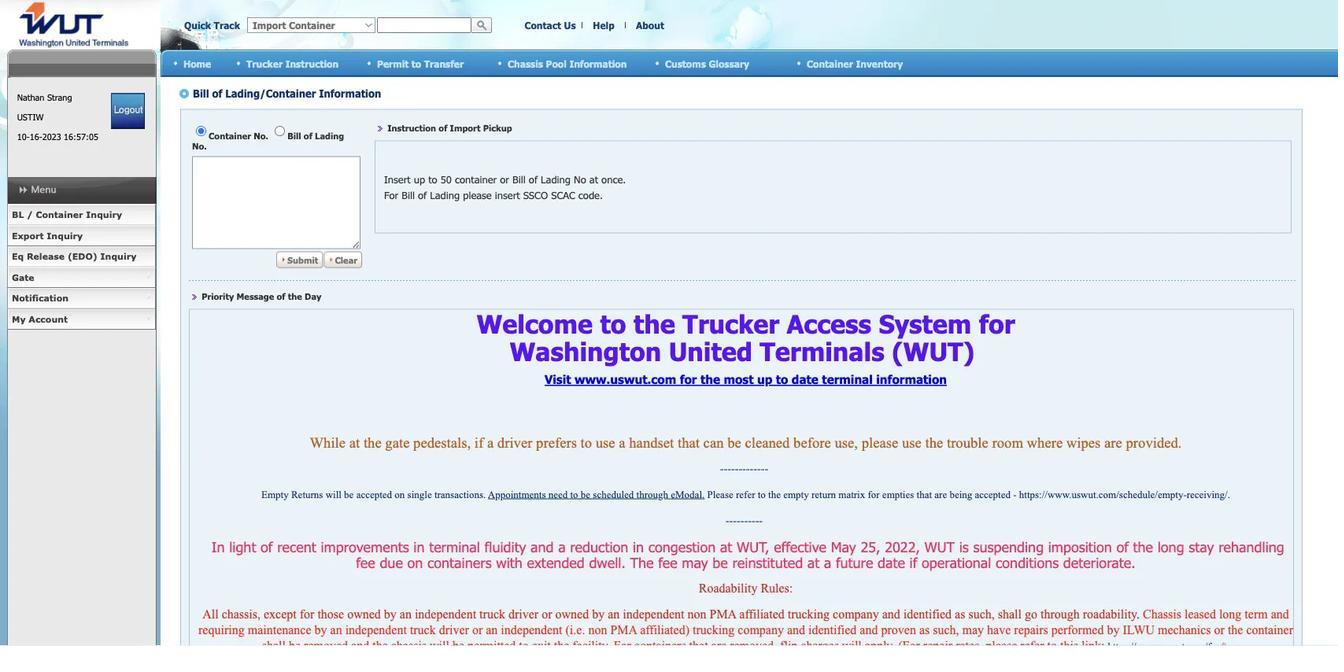 Task type: locate. For each thing, give the bounding box(es) containing it.
permit
[[377, 58, 409, 69]]

10-16-2023 16:57:05
[[17, 132, 98, 142]]

container left inventory
[[807, 58, 854, 69]]

1 vertical spatial container
[[36, 210, 83, 220]]

bl / container inquiry link
[[7, 205, 156, 226]]

0 vertical spatial inquiry
[[86, 210, 122, 220]]

nathan strang
[[17, 92, 72, 103]]

0 horizontal spatial container
[[36, 210, 83, 220]]

1 vertical spatial inquiry
[[47, 230, 83, 241]]

permit to transfer
[[377, 58, 464, 69]]

None text field
[[377, 17, 472, 33]]

to
[[412, 58, 422, 69]]

account
[[29, 314, 68, 325]]

quick track
[[184, 19, 240, 31]]

export inquiry
[[12, 230, 83, 241]]

trucker
[[247, 58, 283, 69]]

container inside bl / container inquiry link
[[36, 210, 83, 220]]

container
[[807, 58, 854, 69], [36, 210, 83, 220]]

2 vertical spatial inquiry
[[100, 251, 137, 262]]

inquiry for container
[[86, 210, 122, 220]]

release
[[27, 251, 65, 262]]

ustiw
[[17, 112, 44, 122]]

inquiry down bl / container inquiry
[[47, 230, 83, 241]]

inquiry up export inquiry link
[[86, 210, 122, 220]]

container inventory
[[807, 58, 904, 69]]

eq release (edo) inquiry link
[[7, 247, 156, 267]]

login image
[[111, 93, 145, 129]]

information
[[570, 58, 627, 69]]

contact us
[[525, 19, 576, 31]]

container up export inquiry on the top left of the page
[[36, 210, 83, 220]]

customs
[[666, 58, 706, 69]]

16-
[[30, 132, 42, 142]]

0 vertical spatial container
[[807, 58, 854, 69]]

about link
[[636, 19, 665, 31]]

us
[[564, 19, 576, 31]]

trucker instruction
[[247, 58, 339, 69]]

gate
[[12, 272, 34, 283]]

inquiry right (edo) at the left top
[[100, 251, 137, 262]]

glossary
[[709, 58, 750, 69]]

/
[[27, 210, 33, 220]]

notification
[[12, 293, 69, 304]]

inquiry
[[86, 210, 122, 220], [47, 230, 83, 241], [100, 251, 137, 262]]

inquiry for (edo)
[[100, 251, 137, 262]]



Task type: describe. For each thing, give the bounding box(es) containing it.
10-
[[17, 132, 30, 142]]

track
[[214, 19, 240, 31]]

inventory
[[856, 58, 904, 69]]

gate link
[[7, 267, 156, 288]]

contact
[[525, 19, 562, 31]]

about
[[636, 19, 665, 31]]

export
[[12, 230, 44, 241]]

transfer
[[424, 58, 464, 69]]

chassis
[[508, 58, 543, 69]]

eq release (edo) inquiry
[[12, 251, 137, 262]]

strang
[[47, 92, 72, 103]]

my account link
[[7, 309, 156, 330]]

pool
[[546, 58, 567, 69]]

bl
[[12, 210, 24, 220]]

home
[[184, 58, 211, 69]]

help link
[[593, 19, 615, 31]]

chassis pool information
[[508, 58, 627, 69]]

contact us link
[[525, 19, 576, 31]]

eq
[[12, 251, 24, 262]]

2023
[[42, 132, 61, 142]]

bl / container inquiry
[[12, 210, 122, 220]]

(edo)
[[68, 251, 98, 262]]

notification link
[[7, 288, 156, 309]]

quick
[[184, 19, 211, 31]]

nathan
[[17, 92, 44, 103]]

my
[[12, 314, 26, 325]]

customs glossary
[[666, 58, 750, 69]]

1 horizontal spatial container
[[807, 58, 854, 69]]

my account
[[12, 314, 68, 325]]

export inquiry link
[[7, 226, 156, 247]]

help
[[593, 19, 615, 31]]

instruction
[[286, 58, 339, 69]]

16:57:05
[[64, 132, 98, 142]]



Task type: vqa. For each thing, say whether or not it's contained in the screenshot.
10-05-2023 10:05:36
no



